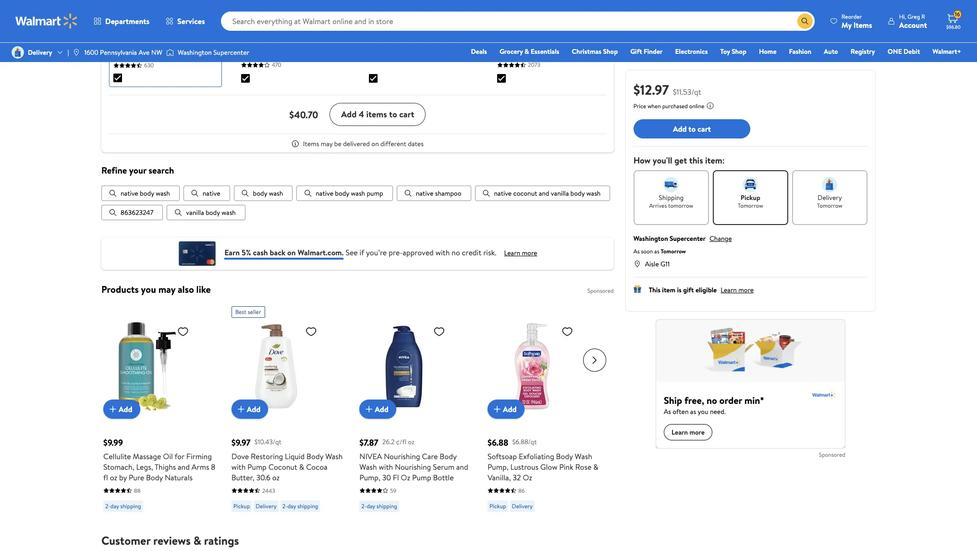 Task type: locate. For each thing, give the bounding box(es) containing it.
2 horizontal spatial shipping
[[377, 502, 398, 510]]

1 horizontal spatial supercenter
[[670, 234, 706, 243]]

intent image for pickup image
[[743, 177, 759, 192]]

add to cart image up $7.87
[[364, 403, 375, 415]]

tomorrow down intent image for pickup
[[738, 201, 764, 210]]

product group
[[103, 302, 218, 516], [232, 302, 346, 516], [360, 302, 475, 516], [488, 302, 603, 516]]

gifting made easy image
[[634, 285, 642, 293]]

learn more
[[505, 248, 538, 258]]

services button
[[158, 10, 213, 33]]

and right the hand
[[311, 25, 323, 36]]

1 horizontal spatial oz
[[523, 472, 533, 483]]

1 vertical spatial $12.97
[[634, 80, 670, 99]]

3 2- from the left
[[362, 502, 367, 510]]

body for native body wash
[[140, 188, 154, 198]]

0 horizontal spatial paraben
[[157, 47, 184, 57]]

0 horizontal spatial items
[[303, 139, 319, 149]]

863623247
[[121, 208, 154, 217]]

add left 4
[[342, 108, 357, 120]]

$11.53/qt
[[673, 87, 702, 97]]

day for $7.87
[[367, 502, 375, 510]]

items left be
[[303, 139, 319, 149]]

body inside $9.99 cellulite massage oil for firming stomach, legs, thighs and arms 8 fl oz by pure body naturals
[[146, 472, 163, 483]]

free, left 36
[[186, 47, 203, 57]]

natural inside $10.97 native natural hand and body lotion, coconut & vanilla, paraben free, silicone free 12 oz
[[265, 25, 290, 36]]

essentials
[[531, 47, 560, 56]]

0 vertical spatial supercenter
[[214, 48, 250, 57]]

this item is gift eligible learn more
[[649, 285, 754, 295]]

1 horizontal spatial cart
[[698, 123, 712, 134]]

paraben down $10.97
[[241, 46, 268, 57]]

3 day from the left
[[367, 502, 375, 510]]

oz down pennsylvania
[[113, 57, 121, 68]]

vanilla, left the 12
[[304, 36, 327, 46]]

1 horizontal spatial 2-
[[283, 502, 288, 510]]

1 horizontal spatial native
[[241, 25, 263, 36]]

wash inside native body wash button
[[156, 188, 170, 198]]

2 horizontal spatial with
[[436, 247, 450, 258]]

863623247 button
[[101, 205, 163, 220]]

auto link
[[820, 46, 843, 57]]

fashion link
[[785, 46, 816, 57]]

1 day from the left
[[110, 502, 119, 510]]

g11
[[661, 259, 670, 269]]

native body wash list item
[[101, 185, 180, 201]]

dove inside $6.88 dove 0% aluminum deodorant stick rose petals, 2.6 oz
[[369, 25, 387, 36]]

is
[[678, 285, 682, 295]]

1 vertical spatial items
[[303, 139, 319, 149]]

 image
[[73, 49, 81, 56]]

0 horizontal spatial day
[[110, 502, 119, 510]]

day for $9.99
[[110, 502, 119, 510]]

 image down walmart image
[[12, 46, 24, 59]]

vanilla right coconut
[[551, 188, 569, 198]]

foaming
[[561, 36, 590, 46]]

1 vertical spatial on
[[288, 247, 296, 258]]

0 horizontal spatial vanilla
[[186, 208, 204, 217]]

59
[[391, 486, 397, 495]]

Search search field
[[221, 12, 815, 31]]

legal information image
[[707, 102, 715, 110]]

reorder my items
[[842, 12, 873, 30]]

items
[[854, 19, 873, 30], [303, 139, 319, 149]]

add button up $9.99
[[103, 399, 140, 419]]

reviews
[[153, 532, 191, 548]]

1 2-day shipping from the left
[[105, 502, 141, 510]]

1 horizontal spatial vanilla
[[551, 188, 569, 198]]

native for $10.97
[[241, 25, 263, 36]]

silicone
[[289, 46, 314, 57]]

native for native
[[203, 188, 220, 198]]

rose right 'pink'
[[576, 461, 592, 472]]

$12.97 for $12.97 $11.53/qt
[[634, 80, 670, 99]]

add to cart image
[[492, 403, 503, 415]]

1 horizontal spatial shop
[[732, 47, 747, 56]]

shipping down 59 on the left of page
[[377, 502, 398, 510]]

supercenter left change
[[670, 234, 706, 243]]

2-day shipping down cocoa
[[283, 502, 318, 510]]

2 horizontal spatial free,
[[270, 46, 287, 57]]

native inside "button"
[[495, 188, 512, 198]]

4 native from the left
[[416, 188, 434, 198]]

on for back
[[288, 247, 296, 258]]

and left arms
[[178, 461, 190, 472]]

oz right ¢/fl
[[408, 437, 415, 447]]

1 vertical spatial dove
[[232, 451, 249, 461]]

oz right 32
[[523, 472, 533, 483]]

native inside $12.97 native natural body wash pump, coconut & vanilla, sulfate free, paraben free, 36 oz
[[113, 25, 135, 36]]

1 horizontal spatial sponsored
[[820, 451, 846, 459]]

0 vertical spatial on
[[372, 139, 379, 149]]

3 native from the left
[[316, 188, 334, 198]]

supercenter for washington supercenter
[[214, 48, 250, 57]]

free, up 470
[[270, 46, 287, 57]]

2-day shipping down 59 on the left of page
[[362, 502, 398, 510]]

pump left bottle
[[412, 472, 432, 483]]

rose inside $6.88 dove 0% aluminum deodorant stick rose petals, 2.6 oz
[[387, 36, 404, 46]]

1 horizontal spatial paraben
[[241, 46, 268, 57]]

add to cart image for $7.87
[[364, 403, 375, 415]]

None checkbox
[[113, 74, 122, 82], [241, 74, 250, 83], [369, 74, 378, 83], [113, 74, 122, 82], [241, 74, 250, 83], [369, 74, 378, 83]]

2 horizontal spatial 2-
[[362, 502, 367, 510]]

1 horizontal spatial with
[[379, 461, 393, 472]]

26.2
[[383, 437, 395, 447]]

0 horizontal spatial supercenter
[[214, 48, 250, 57]]

& left cocoa
[[299, 461, 305, 472]]

2 horizontal spatial 2-day shipping
[[362, 502, 398, 510]]

gift finder
[[631, 47, 663, 56]]

on right back
[[288, 247, 296, 258]]

more right eligible
[[739, 285, 754, 295]]

0 horizontal spatial learn
[[505, 248, 521, 258]]

washington down services
[[178, 48, 212, 57]]

feminine
[[529, 36, 559, 46]]

free, up 630
[[139, 47, 155, 57]]

pump inside $9.97 $10.43/qt dove restoring liquid body wash with pump coconut & cocoa butter, 30.6 oz
[[248, 461, 267, 472]]

1 horizontal spatial 2-day shipping
[[283, 502, 318, 510]]

sensitive
[[498, 36, 527, 46]]

add
[[342, 108, 357, 120], [674, 123, 687, 134], [119, 404, 132, 414], [247, 404, 261, 414], [375, 404, 389, 414], [503, 404, 517, 414]]

wash inside vanilla body wash button
[[222, 208, 236, 217]]

oz
[[441, 36, 451, 46]]

registry link
[[847, 46, 880, 57]]

0 horizontal spatial to
[[389, 108, 397, 120]]

$12.97 up the sulfate
[[113, 15, 134, 25]]

1 vertical spatial supercenter
[[670, 234, 706, 243]]

on left the different on the top of page
[[372, 139, 379, 149]]

2 day from the left
[[288, 502, 296, 510]]

no
[[452, 247, 460, 258]]

on for delivered
[[372, 139, 379, 149]]

body inside "button"
[[571, 188, 585, 198]]

wash for vanilla body wash
[[222, 208, 236, 217]]

wash inside native body wash pump button
[[351, 188, 365, 198]]

2- for $7.87
[[362, 502, 367, 510]]

0 vertical spatial vanilla
[[551, 188, 569, 198]]

items right 'my'
[[854, 19, 873, 30]]

pump, up 1600 pennsylvania ave nw
[[113, 36, 134, 47]]

washington inside "washington supercenter change as soon as tomorrow"
[[634, 234, 669, 243]]

0 horizontal spatial pickup
[[234, 502, 250, 510]]

add to favorites list, dove restoring liquid body wash with pump coconut & cocoa butter, 30.6 oz image
[[306, 325, 317, 337]]

oz right fl
[[401, 472, 411, 483]]

legs,
[[136, 461, 153, 472]]

dove down "$9.97" on the bottom
[[232, 451, 249, 461]]

$12.97 for $12.97 native natural body wash pump, coconut & vanilla, sulfate free, paraben free, 36 oz
[[113, 15, 134, 25]]

& left free
[[297, 36, 302, 46]]

1 2- from the left
[[105, 502, 111, 510]]

delivery down 86
[[512, 502, 533, 510]]

next slide for products you may also like list image
[[584, 348, 607, 372]]

0 horizontal spatial shop
[[604, 47, 618, 56]]

1 horizontal spatial on
[[372, 139, 379, 149]]

add button up "$9.97" on the bottom
[[232, 399, 268, 419]]

1 oz from the left
[[401, 472, 411, 483]]

1 product group from the left
[[103, 302, 218, 516]]

36
[[205, 47, 213, 57]]

None checkbox
[[498, 74, 506, 83]]

0 horizontal spatial pump,
[[113, 36, 134, 47]]

1 add to cart image from the left
[[107, 403, 119, 415]]

shipping arrives tomorrow
[[650, 193, 694, 210]]

add to cart
[[674, 123, 712, 134]]

add inside add to cart button
[[674, 123, 687, 134]]

add button up $6.88/qt
[[488, 399, 525, 419]]

oz right "fl"
[[110, 472, 117, 483]]

1 native from the left
[[121, 188, 138, 198]]

wash inside $6.88 $6.88/qt softsoap exfoliating body wash pump, lustrous glow pink rose & vanilla, 32 oz
[[575, 451, 593, 461]]

rose right stick
[[387, 36, 404, 46]]

1 shipping from the left
[[120, 502, 141, 510]]

0 horizontal spatial tomorrow
[[661, 247, 687, 255]]

washington up "soon"
[[634, 234, 669, 243]]

2 horizontal spatial vanilla,
[[488, 472, 511, 483]]

vanilla, inside $12.97 native natural body wash pump, coconut & vanilla, sulfate free, paraben free, 36 oz
[[174, 36, 197, 47]]

pump, inside $12.97 native natural body wash pump, coconut & vanilla, sulfate free, paraben free, 36 oz
[[113, 36, 134, 47]]

2-
[[105, 502, 111, 510], [283, 502, 288, 510], [362, 502, 367, 510]]

add to cart image
[[107, 403, 119, 415], [235, 403, 247, 415], [364, 403, 375, 415]]

tomorrow
[[738, 201, 764, 210], [818, 201, 843, 210], [661, 247, 687, 255]]

with down "$9.97" on the bottom
[[232, 461, 246, 472]]

rose
[[387, 36, 404, 46], [576, 461, 592, 472]]

when
[[648, 102, 662, 110]]

dove restoring liquid body wash with pump coconut & cocoa butter, 30.6 oz image
[[232, 322, 321, 411]]

3 add button from the left
[[360, 399, 397, 419]]

coconut inside $12.97 native natural body wash pump, coconut & vanilla, sulfate free, paraben free, 36 oz
[[136, 36, 165, 47]]

3 product group from the left
[[360, 302, 475, 516]]

you'll
[[653, 154, 673, 166]]

christmas shop
[[572, 47, 618, 56]]

coconut up 470
[[266, 36, 295, 46]]

add up $9.99
[[119, 404, 132, 414]]

with inside $9.97 $10.43/qt dove restoring liquid body wash with pump coconut & cocoa butter, 30.6 oz
[[232, 461, 246, 472]]

native up the washington supercenter
[[241, 25, 263, 36]]

5 native from the left
[[495, 188, 512, 198]]

2443
[[262, 486, 275, 495]]

more right risk.
[[522, 248, 538, 258]]

0 horizontal spatial native
[[113, 25, 135, 36]]

and
[[311, 25, 323, 36], [539, 188, 550, 198], [178, 461, 190, 472], [457, 461, 469, 472]]

0 horizontal spatial 2-
[[105, 502, 111, 510]]

0 horizontal spatial $12.97
[[113, 15, 134, 25]]

0 horizontal spatial 2-day shipping
[[105, 502, 141, 510]]

approved
[[403, 247, 434, 258]]

1 horizontal spatial shipping
[[298, 502, 318, 510]]

pump,
[[113, 36, 134, 47], [488, 461, 509, 472], [360, 472, 381, 483]]

delivery down intent image for delivery
[[818, 193, 843, 202]]

add button up $7.87
[[360, 399, 397, 419]]

walmart+ link
[[929, 46, 966, 57]]

natural inside $12.97 native natural body wash pump, coconut & vanilla, sulfate free, paraben free, 36 oz
[[137, 25, 162, 36]]

vanilla, inside $10.97 native natural hand and body lotion, coconut & vanilla, paraben free, silicone free 12 oz
[[304, 36, 327, 46]]

pump up 2443
[[248, 461, 267, 472]]

learn inside capital one  earn 5% cash back on walmart.com. see if you're pre-approved with no credit risk. learn more element
[[505, 248, 521, 258]]

oz inside $7.87 26.2 ¢/fl oz nivea nourishing care body wash with nourishing serum and pump, 30 fl oz pump bottle
[[401, 472, 411, 483]]

0 vertical spatial $6.88
[[369, 14, 388, 25]]

lotion,
[[241, 36, 264, 46]]

debit
[[904, 47, 921, 56]]

credit
[[462, 247, 482, 258]]

items
[[367, 108, 387, 120]]

shipping for $9.99
[[120, 502, 141, 510]]

native for native shampoo
[[416, 188, 434, 198]]

cart down legal information image
[[698, 123, 712, 134]]

$10.97 native natural hand and body lotion, coconut & vanilla, paraben free, silicone free 12 oz
[[241, 14, 342, 67]]

shipping down 88
[[120, 502, 141, 510]]

0 vertical spatial learn
[[505, 248, 521, 258]]

wash right 'pink'
[[575, 451, 593, 461]]

oz inside $12.97 native natural body wash pump, coconut & vanilla, sulfate free, paraben free, 36 oz
[[113, 57, 121, 68]]

& inside $10.97 native natural hand and body lotion, coconut & vanilla, paraben free, silicone free 12 oz
[[297, 36, 302, 46]]

coconut inside $10.97 native natural hand and body lotion, coconut & vanilla, paraben free, silicone free 12 oz
[[266, 36, 295, 46]]

tomorrow for pickup
[[738, 201, 764, 210]]

add to favorites list, softsoap exfoliating body wash pump, lustrous glow pink rose & vanilla, 32 oz image
[[562, 325, 574, 337]]

0 vertical spatial dove
[[369, 25, 387, 36]]

oz down lotion,
[[241, 57, 249, 67]]

$6.88 inside $6.88 $6.88/qt softsoap exfoliating body wash pump, lustrous glow pink rose & vanilla, 32 oz
[[488, 436, 509, 448]]

1 horizontal spatial add to cart image
[[235, 403, 247, 415]]

0 horizontal spatial shipping
[[120, 502, 141, 510]]

washington
[[178, 48, 212, 57], [634, 234, 669, 243]]

seller
[[248, 308, 261, 316]]

0 horizontal spatial on
[[288, 247, 296, 258]]

pump, left 32
[[488, 461, 509, 472]]

home link
[[755, 46, 782, 57]]

online
[[690, 102, 705, 110]]

$10.97
[[241, 14, 262, 25]]

natural for coconut
[[137, 25, 162, 36]]

native for $12.97
[[113, 25, 135, 36]]

best
[[235, 308, 247, 316]]

1 vertical spatial cart
[[698, 123, 712, 134]]

& left fl.
[[525, 47, 530, 56]]

natural left the hand
[[265, 25, 290, 36]]

vanilla, down services popup button
[[174, 36, 197, 47]]

electronics link
[[671, 46, 713, 57]]

1 vertical spatial rose
[[576, 461, 592, 472]]

4 add button from the left
[[488, 399, 525, 419]]

pump
[[367, 188, 384, 198]]

native coconut and vanilla body wash list item
[[475, 185, 611, 201]]

search icon image
[[802, 17, 810, 25]]

cellulite massage oil for firming stomach, legs, thighs and arms 8 fl oz by pure body naturals image
[[103, 322, 193, 411]]

vanilla body wash
[[186, 208, 236, 217]]

0 vertical spatial more
[[522, 248, 538, 258]]

gift
[[631, 47, 643, 56]]

wash left the 30
[[360, 461, 377, 472]]

wash left nivea
[[326, 451, 343, 461]]

vanilla, left 32
[[488, 472, 511, 483]]

hand
[[291, 25, 309, 36]]

2 shop from the left
[[732, 47, 747, 56]]

$12.97 inside $12.97 native natural body wash pump, coconut & vanilla, sulfate free, paraben free, 36 oz
[[113, 15, 134, 25]]

shop right the christmas
[[604, 47, 618, 56]]

eligible
[[696, 285, 717, 295]]

0 vertical spatial rose
[[387, 36, 404, 46]]

walmart image
[[15, 13, 78, 29]]

1 horizontal spatial items
[[854, 19, 873, 30]]

1 horizontal spatial natural
[[265, 25, 290, 36]]

body for vanilla body wash
[[206, 208, 220, 217]]

0 vertical spatial $12.97
[[113, 15, 134, 25]]

rose inside $6.88 $6.88/qt softsoap exfoliating body wash pump, lustrous glow pink rose & vanilla, 32 oz
[[576, 461, 592, 472]]

2 product group from the left
[[232, 302, 346, 516]]

coconut up "nw"
[[136, 36, 165, 47]]

oz inside $7.87 26.2 ¢/fl oz nivea nourishing care body wash with nourishing serum and pump, 30 fl oz pump bottle
[[408, 437, 415, 447]]

1 vertical spatial washington
[[634, 234, 669, 243]]

to right items
[[389, 108, 397, 120]]

1 horizontal spatial to
[[689, 123, 696, 134]]

with down 26.2 on the left bottom
[[379, 461, 393, 472]]

0 horizontal spatial dove
[[232, 451, 249, 461]]

0 vertical spatial washington
[[178, 48, 212, 57]]

add for cellulite massage oil for firming stomach, legs, thighs and arms 8 fl oz by pure body naturals "image"
[[119, 404, 132, 414]]

cart right items
[[400, 108, 415, 120]]

add for softsoap exfoliating body wash pump, lustrous glow pink rose & vanilla, 32 oz image
[[503, 404, 517, 414]]

add to cart image for $9.99
[[107, 403, 119, 415]]

and inside "button"
[[539, 188, 550, 198]]

add to cart image up $9.99
[[107, 403, 119, 415]]

supercenter right 36
[[214, 48, 250, 57]]

add down purchased on the top right of page
[[674, 123, 687, 134]]

3 shipping from the left
[[377, 502, 398, 510]]

native inside $10.97 native natural hand and body lotion, coconut & vanilla, paraben free, silicone free 12 oz
[[241, 25, 263, 36]]

1 vertical spatial learn
[[721, 285, 738, 295]]

630
[[144, 61, 154, 69]]

0 vertical spatial to
[[389, 108, 397, 120]]

1 horizontal spatial tomorrow
[[738, 201, 764, 210]]

reorder
[[842, 12, 863, 20]]

1 horizontal spatial dove
[[369, 25, 387, 36]]

add up $6.88/qt
[[503, 404, 517, 414]]

and right coconut
[[539, 188, 550, 198]]

& right 'pink'
[[594, 461, 599, 472]]

1 horizontal spatial day
[[288, 502, 296, 510]]

vanilla inside "button"
[[551, 188, 569, 198]]

$9.88
[[498, 14, 516, 25]]

learn right risk.
[[505, 248, 521, 258]]

$6.88 inside $6.88 dove 0% aluminum deodorant stick rose petals, 2.6 oz
[[369, 14, 388, 25]]

product group containing $6.88
[[488, 302, 603, 516]]

1 vertical spatial more
[[739, 285, 754, 295]]

1 vertical spatial sponsored
[[820, 451, 846, 459]]

2.6
[[429, 36, 439, 46]]

1 horizontal spatial washington
[[634, 234, 669, 243]]

0 horizontal spatial rose
[[387, 36, 404, 46]]

tomorrow down intent image for delivery
[[818, 201, 843, 210]]

shop right toy
[[732, 47, 747, 56]]

2 horizontal spatial tomorrow
[[818, 201, 843, 210]]

tomorrow inside "washington supercenter change as soon as tomorrow"
[[661, 247, 687, 255]]

$6.88 for $6.88 dove 0% aluminum deodorant stick rose petals, 2.6 oz
[[369, 14, 388, 25]]

0 vertical spatial items
[[854, 19, 873, 30]]

dove left the 0%
[[369, 25, 387, 36]]

gift finder link
[[627, 46, 668, 57]]

add to cart image up "$9.97" on the bottom
[[235, 403, 247, 415]]

naturals
[[165, 472, 193, 483]]

native list item
[[184, 185, 230, 201]]

to
[[389, 108, 397, 120], [689, 123, 696, 134]]

shop for toy shop
[[732, 47, 747, 56]]

0 horizontal spatial with
[[232, 461, 246, 472]]

may left be
[[321, 139, 333, 149]]

$6.88 left the 0%
[[369, 14, 388, 25]]

0 horizontal spatial natural
[[137, 25, 162, 36]]

1 vertical spatial vanilla
[[186, 208, 204, 217]]

1 horizontal spatial pickup
[[490, 502, 507, 510]]

purchased
[[663, 102, 688, 110]]

oz inside $6.88 $6.88/qt softsoap exfoliating body wash pump, lustrous glow pink rose & vanilla, 32 oz
[[523, 472, 533, 483]]

native
[[241, 25, 263, 36], [113, 25, 135, 36]]

add up 26.2 on the left bottom
[[375, 404, 389, 414]]

1 vertical spatial to
[[689, 123, 696, 134]]

body wash list item
[[234, 185, 293, 201]]

add to favorites list, cellulite massage oil for firming stomach, legs, thighs and arms 8 fl oz by pure body naturals image
[[177, 325, 189, 337]]

to down online on the right top of the page
[[689, 123, 696, 134]]

natural up ave
[[137, 25, 162, 36]]

paraben inside $10.97 native natural hand and body lotion, coconut & vanilla, paraben free, silicone free 12 oz
[[241, 46, 268, 57]]

1 shop from the left
[[604, 47, 618, 56]]

and inside $9.99 cellulite massage oil for firming stomach, legs, thighs and arms 8 fl oz by pure body naturals
[[178, 461, 190, 472]]

0 horizontal spatial add to cart image
[[107, 403, 119, 415]]

$6.88 $6.88/qt softsoap exfoliating body wash pump, lustrous glow pink rose & vanilla, 32 oz
[[488, 436, 599, 483]]

0 horizontal spatial pump
[[248, 461, 267, 472]]

2 native from the left
[[203, 188, 220, 198]]

 image
[[12, 46, 24, 59], [166, 48, 174, 57]]

and right serum
[[457, 461, 469, 472]]

2 oz from the left
[[523, 472, 533, 483]]

0 horizontal spatial oz
[[401, 472, 411, 483]]

learn right eligible
[[721, 285, 738, 295]]

2-day shipping down 88
[[105, 502, 141, 510]]

1 vertical spatial $6.88
[[488, 436, 509, 448]]

wash inside $7.87 26.2 ¢/fl oz nivea nourishing care body wash with nourishing serum and pump, 30 fl oz pump bottle
[[360, 461, 377, 472]]

863623247 list item
[[101, 205, 163, 220]]

3 add to cart image from the left
[[364, 403, 375, 415]]

0 horizontal spatial $6.88
[[369, 14, 388, 25]]

coconut up 2443
[[269, 461, 298, 472]]

0 horizontal spatial washington
[[178, 48, 212, 57]]

$12.97 up when
[[634, 80, 670, 99]]

1 horizontal spatial vanilla,
[[304, 36, 327, 46]]

1 horizontal spatial $12.97
[[634, 80, 670, 99]]

1 add button from the left
[[103, 399, 140, 419]]

wash up the washington supercenter
[[182, 25, 200, 36]]

washington for washington supercenter
[[178, 48, 212, 57]]

supercenter inside "washington supercenter change as soon as tomorrow"
[[670, 234, 706, 243]]

oz inside $9.99 cellulite massage oil for firming stomach, legs, thighs and arms 8 fl oz by pure body naturals
[[110, 472, 117, 483]]

list
[[101, 185, 614, 220]]

1 horizontal spatial pump,
[[360, 472, 381, 483]]

tomorrow up g11
[[661, 247, 687, 255]]

pump inside $7.87 26.2 ¢/fl oz nivea nourishing care body wash with nourishing serum and pump, 30 fl oz pump bottle
[[412, 472, 432, 483]]

to inside button
[[389, 108, 397, 120]]

may right you
[[158, 283, 176, 296]]

pickup
[[741, 193, 761, 202], [234, 502, 250, 510], [490, 502, 507, 510]]

paraben right ave
[[157, 47, 184, 57]]

0 horizontal spatial vanilla,
[[174, 36, 197, 47]]

2 2-day shipping from the left
[[283, 502, 318, 510]]

2 horizontal spatial pickup
[[741, 193, 761, 202]]

shipping down cocoa
[[298, 502, 318, 510]]

native
[[121, 188, 138, 198], [203, 188, 220, 198], [316, 188, 334, 198], [416, 188, 434, 198], [495, 188, 512, 198]]

0 vertical spatial sponsored
[[588, 286, 614, 295]]

 image right "nw"
[[166, 48, 174, 57]]

fl
[[393, 472, 399, 483]]

ratings
[[204, 532, 239, 548]]

body inside $7.87 26.2 ¢/fl oz nivea nourishing care body wash with nourishing serum and pump, 30 fl oz pump bottle
[[440, 451, 457, 461]]

body wash
[[253, 188, 283, 198]]

wash inside body wash button
[[269, 188, 283, 198]]

0 horizontal spatial cart
[[400, 108, 415, 120]]

0 vertical spatial cart
[[400, 108, 415, 120]]

departments button
[[86, 10, 158, 33]]

add up "$9.97" on the bottom
[[247, 404, 261, 414]]

oz
[[401, 472, 411, 483], [523, 472, 533, 483]]

4 product group from the left
[[488, 302, 603, 516]]

grocery & essentials
[[500, 47, 560, 56]]

3 2-day shipping from the left
[[362, 502, 398, 510]]

walmart.com.
[[298, 247, 344, 258]]

nw
[[151, 48, 162, 57]]

items inside reorder my items
[[854, 19, 873, 30]]

nivea
[[360, 451, 382, 461]]

oz right 30.6
[[272, 472, 280, 483]]

native shampoo
[[416, 188, 462, 198]]

oz
[[241, 57, 249, 67], [113, 57, 121, 68], [408, 437, 415, 447], [110, 472, 117, 483], [272, 472, 280, 483]]

also
[[178, 283, 194, 296]]

tomorrow for delivery
[[818, 201, 843, 210]]

1 horizontal spatial rose
[[576, 461, 592, 472]]

 image for washington supercenter
[[166, 48, 174, 57]]

natural
[[265, 25, 290, 36], [137, 25, 162, 36]]

2 horizontal spatial pump,
[[488, 461, 509, 472]]

coconut
[[514, 188, 538, 198]]

body
[[325, 25, 342, 36], [164, 25, 181, 36], [307, 451, 324, 461], [440, 451, 457, 461], [557, 451, 573, 461], [146, 472, 163, 483]]

vanilla down 'native' button
[[186, 208, 204, 217]]

add button for $7.87
[[360, 399, 397, 419]]

0 horizontal spatial  image
[[12, 46, 24, 59]]

wash
[[182, 25, 200, 36], [326, 451, 343, 461], [575, 451, 593, 461], [360, 461, 377, 472]]

& down services popup button
[[167, 36, 172, 47]]

pump, left the 30
[[360, 472, 381, 483]]

$6.88 up 'softsoap'
[[488, 436, 509, 448]]



Task type: describe. For each thing, give the bounding box(es) containing it.
you're
[[366, 247, 387, 258]]

butter,
[[232, 472, 255, 483]]

r
[[922, 12, 926, 20]]

0 horizontal spatial free,
[[139, 47, 155, 57]]

delivery down 2443
[[256, 502, 277, 510]]

native shampoo list item
[[397, 185, 471, 201]]

sulfate
[[113, 47, 137, 57]]

with inside $7.87 26.2 ¢/fl oz nivea nourishing care body wash with nourishing serum and pump, 30 fl oz pump bottle
[[379, 461, 393, 472]]

delivery inside delivery tomorrow
[[818, 193, 843, 202]]

2 shipping from the left
[[298, 502, 318, 510]]

dove inside $9.97 $10.43/qt dove restoring liquid body wash with pump coconut & cocoa butter, 30.6 oz
[[232, 451, 249, 461]]

toy
[[721, 47, 731, 56]]

add for nivea nourishing care body wash with nourishing serum and pump, 30 fl oz pump bottle "image"
[[375, 404, 389, 414]]

items may be delivered on different dates
[[303, 139, 424, 149]]

coconut inside $9.97 $10.43/qt dove restoring liquid body wash with pump coconut & cocoa butter, 30.6 oz
[[269, 461, 298, 472]]

$6.88 for $6.88 $6.88/qt softsoap exfoliating body wash pump, lustrous glow pink rose & vanilla, 32 oz
[[488, 436, 509, 448]]

shampoo
[[435, 188, 462, 198]]

12
[[333, 46, 340, 57]]

add button for $9.99
[[103, 399, 140, 419]]

cash
[[253, 247, 268, 258]]

0 vertical spatial may
[[321, 139, 333, 149]]

2 2- from the left
[[283, 502, 288, 510]]

add button for $6.88
[[488, 399, 525, 419]]

$10.43/qt
[[255, 437, 282, 447]]

products you may also like
[[101, 283, 211, 296]]

petals,
[[406, 36, 427, 46]]

0 horizontal spatial may
[[158, 283, 176, 296]]

native body wash pump button
[[297, 185, 393, 201]]

$6.88 dove 0% aluminum deodorant stick rose petals, 2.6 oz
[[369, 14, 472, 46]]

2-day shipping for $7.87
[[362, 502, 398, 510]]

as
[[634, 247, 640, 255]]

paraben inside $12.97 native natural body wash pump, coconut & vanilla, sulfate free, paraben free, 36 oz
[[157, 47, 184, 57]]

native for native body wash pump
[[316, 188, 334, 198]]

$9.99
[[103, 436, 123, 448]]

exfoliating
[[519, 451, 555, 461]]

different
[[381, 139, 407, 149]]

native coconut and vanilla body wash
[[495, 188, 601, 198]]

my
[[842, 19, 852, 30]]

earn 5% cash back on walmart.com. see if you're pre-approved with no credit risk.
[[225, 247, 497, 258]]

2- for $9.99
[[105, 502, 111, 510]]

how you'll get this item:
[[634, 154, 725, 166]]

native for native coconut and vanilla body wash
[[495, 188, 512, 198]]

and inside $7.87 26.2 ¢/fl oz nivea nourishing care body wash with nourishing serum and pump, 30 fl oz pump bottle
[[457, 461, 469, 472]]

& left the ratings
[[194, 532, 201, 548]]

nivea nourishing care body wash with nourishing serum and pump, 30 fl oz pump bottle image
[[360, 322, 449, 411]]

$12.97 $11.53/qt
[[634, 80, 702, 99]]

wash inside $9.97 $10.43/qt dove restoring liquid body wash with pump coconut & cocoa butter, 30.6 oz
[[326, 451, 343, 461]]

stick
[[369, 36, 386, 46]]

wash for native body wash
[[156, 188, 170, 198]]

pickup inside pickup tomorrow
[[741, 193, 761, 202]]

& inside $9.97 $10.43/qt dove restoring liquid body wash with pump coconut & cocoa butter, 30.6 oz
[[299, 461, 305, 472]]

cart inside button
[[400, 108, 415, 120]]

how
[[634, 154, 651, 166]]

body inside $9.97 $10.43/qt dove restoring liquid body wash with pump coconut & cocoa butter, 30.6 oz
[[307, 451, 324, 461]]

1 horizontal spatial learn
[[721, 285, 738, 295]]

native body wash pump list item
[[297, 185, 393, 201]]

like
[[196, 283, 211, 296]]

arms
[[192, 461, 209, 472]]

deals link
[[467, 46, 492, 57]]

company,
[[549, 25, 582, 36]]

capitalone image
[[178, 241, 217, 266]]

delivery tomorrow
[[818, 193, 843, 210]]

1 horizontal spatial more
[[739, 285, 754, 295]]

walmart+
[[933, 47, 962, 56]]

softsoap
[[488, 451, 517, 461]]

2-day shipping for $9.99
[[105, 502, 141, 510]]

88
[[134, 486, 141, 495]]

intent image for shipping image
[[664, 177, 679, 192]]

body inside $6.88 $6.88/qt softsoap exfoliating body wash pump, lustrous glow pink rose & vanilla, 32 oz
[[557, 451, 573, 461]]

supercenter for washington supercenter change as soon as tomorrow
[[670, 234, 706, 243]]

one debit link
[[884, 46, 925, 57]]

add for dove restoring liquid body wash with pump coconut & cocoa butter, 30.6 oz image
[[247, 404, 261, 414]]

washington for washington supercenter change as soon as tomorrow
[[634, 234, 669, 243]]

Walmart Site-Wide search field
[[221, 12, 815, 31]]

deals
[[471, 47, 487, 56]]

pre-
[[389, 247, 403, 258]]

$7.87
[[360, 436, 379, 448]]

1600
[[84, 48, 98, 57]]

account
[[900, 19, 928, 30]]

1 horizontal spatial free,
[[186, 47, 203, 57]]

4
[[359, 108, 365, 120]]

stomach,
[[103, 461, 134, 472]]

finder
[[644, 47, 663, 56]]

fl.
[[533, 46, 539, 57]]

as
[[655, 247, 660, 255]]

soon
[[642, 247, 653, 255]]

& inside $6.88 $6.88/qt softsoap exfoliating body wash pump, lustrous glow pink rose & vanilla, 32 oz
[[594, 461, 599, 472]]

refine your search
[[101, 164, 174, 176]]

2 add to cart image from the left
[[235, 403, 247, 415]]

registry
[[851, 47, 876, 56]]

0 horizontal spatial more
[[522, 248, 538, 258]]

body inside $12.97 native natural body wash pump, coconut & vanilla, sulfate free, paraben free, 36 oz
[[164, 25, 181, 36]]

restoring
[[251, 451, 283, 461]]

list containing native body wash
[[101, 185, 614, 220]]

native shampoo button
[[397, 185, 471, 201]]

christmas shop link
[[568, 46, 623, 57]]

glow
[[541, 461, 558, 472]]

ave
[[139, 48, 150, 57]]

32
[[513, 472, 521, 483]]

add inside add 4 items to cart button
[[342, 108, 357, 120]]

wash inside $12.97 native natural body wash pump, coconut & vanilla, sulfate free, paraben free, 36 oz
[[182, 25, 200, 36]]

wash inside native coconut and vanilla body wash "button"
[[587, 188, 601, 198]]

oz inside $10.97 native natural hand and body lotion, coconut & vanilla, paraben free, silicone free 12 oz
[[241, 57, 249, 67]]

native for native body wash
[[121, 188, 138, 198]]

washington supercenter
[[178, 48, 250, 57]]

vanilla, inside $6.88 $6.88/qt softsoap exfoliating body wash pump, lustrous glow pink rose & vanilla, 32 oz
[[488, 472, 511, 483]]

native body wash pump
[[316, 188, 384, 198]]

vanilla body wash list item
[[167, 205, 246, 220]]

pump, inside $6.88 $6.88/qt softsoap exfoliating body wash pump, lustrous glow pink rose & vanilla, 32 oz
[[488, 461, 509, 472]]

vanilla inside button
[[186, 208, 204, 217]]

wash,
[[498, 46, 517, 57]]

see
[[346, 247, 358, 258]]

body inside $10.97 native natural hand and body lotion, coconut & vanilla, paraben free, silicone free 12 oz
[[325, 25, 342, 36]]

services
[[177, 16, 205, 26]]

cart inside button
[[698, 123, 712, 134]]

470
[[272, 61, 282, 69]]

be
[[335, 139, 342, 149]]

wash for native body wash pump
[[351, 188, 365, 198]]

8
[[211, 461, 216, 472]]

change button
[[710, 234, 733, 243]]

$12.97 native natural body wash pump, coconut & vanilla, sulfate free, paraben free, 36 oz
[[113, 15, 213, 68]]

christmas
[[572, 47, 602, 56]]

aisle g11
[[646, 259, 670, 269]]

natural for lotion,
[[265, 25, 290, 36]]

product group containing $7.87
[[360, 302, 475, 516]]

intent image for delivery image
[[823, 177, 838, 192]]

oil
[[163, 451, 173, 461]]

add to cart button
[[634, 119, 751, 138]]

& inside $12.97 native natural body wash pump, coconut & vanilla, sulfate free, paraben free, 36 oz
[[167, 36, 172, 47]]

fashion
[[790, 47, 812, 56]]

shipping for $7.87
[[377, 502, 398, 510]]

capital one  earn 5% cash back on walmart.com. see if you're pre-approved with no credit risk. learn more element
[[505, 248, 538, 258]]

softsoap exfoliating body wash pump, lustrous glow pink rose & vanilla, 32 oz image
[[488, 322, 577, 411]]

deodorant
[[436, 25, 472, 36]]

change
[[710, 234, 733, 243]]

liquid
[[285, 451, 305, 461]]

body for native body wash pump
[[335, 188, 350, 198]]

add to favorites list, nivea nourishing care body wash with nourishing serum and pump, 30 fl oz pump bottle image
[[434, 325, 445, 337]]

$96.80
[[947, 24, 961, 30]]

this
[[649, 285, 661, 295]]

search
[[149, 164, 174, 176]]

electronics
[[676, 47, 708, 56]]

pump, inside $7.87 26.2 ¢/fl oz nivea nourishing care body wash with nourishing serum and pump, 30 fl oz pump bottle
[[360, 472, 381, 483]]

free, inside $10.97 native natural hand and body lotion, coconut & vanilla, paraben free, silicone free 12 oz
[[270, 46, 287, 57]]

0 horizontal spatial sponsored
[[588, 286, 614, 295]]

oz inside $9.97 $10.43/qt dove restoring liquid body wash with pump coconut & cocoa butter, 30.6 oz
[[272, 472, 280, 483]]

product group containing $9.97
[[232, 302, 346, 516]]

shop for christmas shop
[[604, 47, 618, 56]]

$9.97
[[232, 436, 251, 448]]

you
[[141, 283, 156, 296]]

product group containing $9.99
[[103, 302, 218, 516]]

aisle
[[646, 259, 659, 269]]

30
[[383, 472, 391, 483]]

& inside "link"
[[525, 47, 530, 56]]

hi,
[[900, 12, 907, 20]]

delivery left '|'
[[28, 48, 52, 57]]

add 4 items to cart button
[[330, 103, 426, 126]]

free
[[316, 46, 331, 57]]

to inside button
[[689, 123, 696, 134]]

 image for delivery
[[12, 46, 24, 59]]

item
[[663, 285, 676, 295]]

2 add button from the left
[[232, 399, 268, 419]]

and inside $10.97 native natural hand and body lotion, coconut & vanilla, paraben free, silicone free 12 oz
[[311, 25, 323, 36]]



Task type: vqa. For each thing, say whether or not it's contained in the screenshot.
in
no



